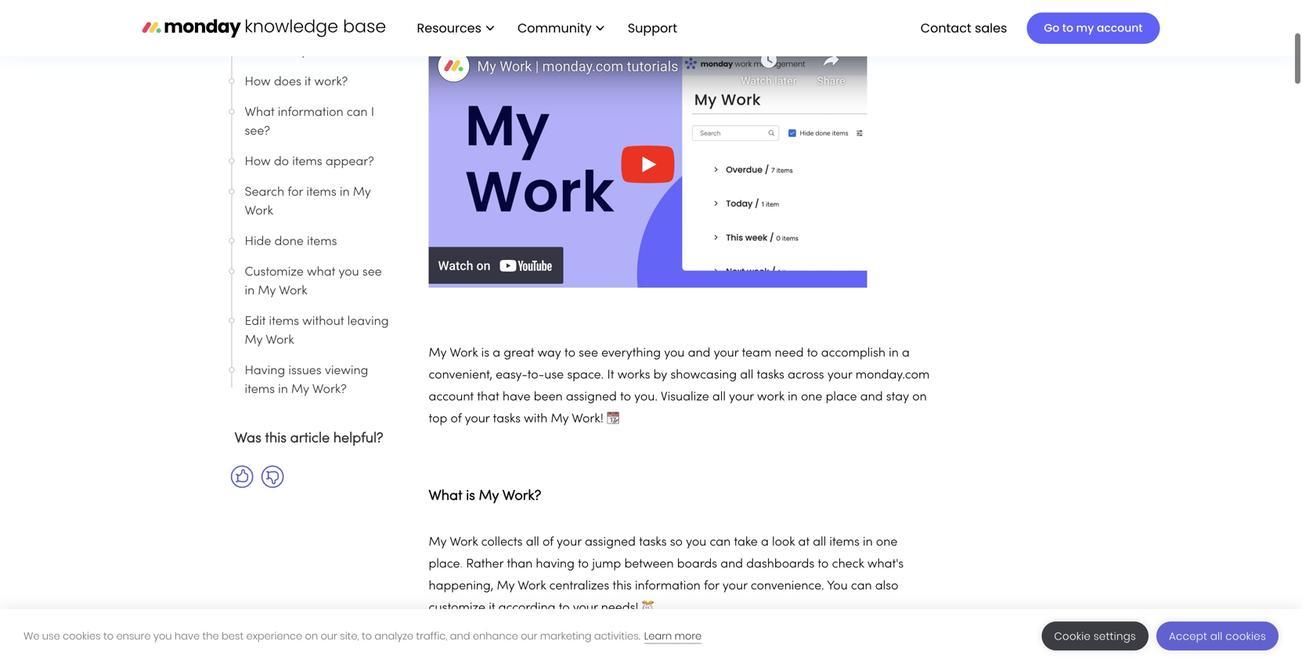 Task type: vqa. For each thing, say whether or not it's contained in the screenshot.
Request_To_Join_Team_2.Gif image
no



Task type: locate. For each thing, give the bounding box(es) containing it.
you right the so
[[686, 537, 707, 549]]

you inside "customize what you see in my work"
[[339, 267, 359, 279]]

1 how from the top
[[245, 76, 271, 88]]

1 horizontal spatial a
[[761, 537, 769, 549]]

can right you
[[851, 581, 872, 593]]

2 how from the top
[[245, 156, 271, 168]]

monday.com
[[856, 370, 930, 382]]

was
[[235, 432, 262, 446]]

0 horizontal spatial is
[[278, 46, 286, 58]]

monday.com logo image
[[142, 11, 386, 44]]

0 vertical spatial this
[[265, 432, 287, 446]]

my inside "customize what you see in my work"
[[258, 286, 276, 297]]

for down boards
[[704, 581, 720, 593]]

contact sales
[[921, 19, 1008, 37]]

team
[[742, 348, 772, 360]]

0 horizontal spatial cookies
[[63, 629, 101, 644]]

0 vertical spatial can
[[347, 107, 368, 119]]

one up what's
[[877, 537, 898, 549]]

can left take
[[710, 537, 731, 549]]

1 vertical spatial it
[[489, 603, 495, 615]]

2 vertical spatial what
[[429, 490, 462, 503]]

place down accomplish
[[826, 392, 858, 403]]

1 vertical spatial this
[[613, 581, 632, 593]]

cookies for use
[[63, 629, 101, 644]]

your down take
[[723, 581, 748, 593]]

all down team
[[741, 370, 754, 382]]

1 vertical spatial place
[[429, 559, 460, 571]]

having
[[536, 559, 575, 571]]

a left great
[[493, 348, 501, 360]]

all up than
[[526, 537, 540, 549]]

1 horizontal spatial on
[[913, 392, 927, 403]]

according
[[499, 603, 556, 615]]

see up space.
[[579, 348, 598, 360]]

how does it work? link
[[245, 73, 391, 92]]

0 horizontal spatial of
[[451, 414, 462, 425]]

2 horizontal spatial is
[[482, 348, 490, 360]]

account inside "my work is a great way to see everything you and your team need to accomplish in a convenient, easy-to-use space. it works by showcasing all tasks across your monday.com account that have been assigned to you. v"
[[429, 392, 474, 403]]

in inside "customize what you see in my work"
[[245, 286, 255, 297]]

information down how does it work? link
[[278, 107, 344, 119]]

happening,
[[429, 581, 494, 593]]

account right my
[[1097, 20, 1143, 36]]

how for how does it work?
[[245, 76, 271, 88]]

of
[[451, 414, 462, 425], [543, 537, 554, 549]]

my inside my work collects all of your assigned tasks so you can take a look at all items in one place
[[429, 537, 447, 549]]

what for what information can i see? link
[[245, 107, 275, 119]]

for right search in the top of the page
[[288, 187, 303, 199]]

is up convenient,
[[482, 348, 490, 360]]

0 horizontal spatial tasks
[[493, 414, 521, 425]]

2 vertical spatial tasks
[[639, 537, 667, 549]]

work?
[[310, 46, 345, 58], [312, 384, 347, 396], [503, 490, 541, 503]]

edit items without leaving my work
[[245, 316, 389, 347]]

and down take
[[721, 559, 743, 571]]

resources
[[417, 19, 482, 37]]

edit
[[245, 316, 266, 328]]

1 horizontal spatial can
[[710, 537, 731, 549]]

and up showcasing
[[688, 348, 711, 360]]

0 horizontal spatial for
[[288, 187, 303, 199]]

search for items in my work
[[245, 187, 371, 217]]

is up rather
[[466, 490, 475, 503]]

items right do
[[292, 156, 323, 168]]

work? inside having issues viewing items in my work?
[[312, 384, 347, 396]]

1 horizontal spatial for
[[704, 581, 720, 593]]

a up the monday.com at bottom right
[[902, 348, 910, 360]]

you.
[[635, 392, 658, 403]]

cookie settings button
[[1042, 622, 1149, 651]]

our
[[321, 629, 337, 644], [521, 629, 538, 644]]

work down edit
[[266, 335, 294, 347]]

have inside "my work is a great way to see everything you and your team need to accomplish in a convenient, easy-to-use space. it works by showcasing all tasks across your monday.com account that have been assigned to you. v"
[[503, 392, 531, 403]]

you inside "my work is a great way to see everything you and your team need to accomplish in a convenient, easy-to-use space. it works by showcasing all tasks across your monday.com account that have been assigned to you. v"
[[664, 348, 685, 360]]

0 horizontal spatial use
[[42, 629, 60, 644]]

1 cookies from the left
[[63, 629, 101, 644]]

1 horizontal spatial have
[[503, 392, 531, 403]]

for inside search for items in my work
[[288, 187, 303, 199]]

1 vertical spatial how
[[245, 156, 271, 168]]

2 horizontal spatial a
[[902, 348, 910, 360]]

what
[[245, 46, 275, 58], [245, 107, 275, 119], [429, 490, 462, 503]]

stay
[[887, 392, 910, 403]]

to left you. on the bottom
[[620, 392, 631, 403]]

in inside isualize all your work in one place and stay on top of your tasks with my work! 📆
[[788, 392, 798, 403]]

items down having
[[245, 384, 275, 396]]

what up see?
[[245, 107, 275, 119]]

1 vertical spatial can
[[710, 537, 731, 549]]

of right top
[[451, 414, 462, 425]]

you
[[339, 267, 359, 279], [664, 348, 685, 360], [686, 537, 707, 549], [153, 629, 172, 644]]

we
[[24, 629, 40, 644]]

tasks up work
[[757, 370, 785, 382]]

works
[[618, 370, 651, 382]]

what inside what information can i see?
[[245, 107, 275, 119]]

in
[[340, 187, 350, 199], [245, 286, 255, 297], [889, 348, 899, 360], [278, 384, 288, 396], [788, 392, 798, 403], [863, 537, 873, 549]]

0 vertical spatial assigned
[[566, 392, 617, 403]]

to inside the main 'element'
[[1063, 20, 1074, 36]]

your up having
[[557, 537, 582, 549]]

all inside "my work is a great way to see everything you and your team need to accomplish in a convenient, easy-to-use space. it works by showcasing all tasks across your monday.com account that have been assigned to you. v"
[[741, 370, 754, 382]]

check
[[832, 559, 865, 571]]

jump
[[592, 559, 621, 571]]

items right edit
[[269, 316, 299, 328]]

how left do
[[245, 156, 271, 168]]

hide done items link
[[245, 233, 391, 251]]

in right work
[[788, 392, 798, 403]]

of up having
[[543, 537, 554, 549]]

1 vertical spatial one
[[877, 537, 898, 549]]

it
[[607, 370, 614, 382]]

work inside 'my work' link
[[248, 14, 276, 26]]

0 horizontal spatial account
[[429, 392, 474, 403]]

1 vertical spatial have
[[175, 629, 200, 644]]

for
[[288, 187, 303, 199], [704, 581, 720, 593]]

your
[[714, 348, 739, 360], [828, 370, 853, 382], [729, 392, 754, 403], [465, 414, 490, 425], [557, 537, 582, 549], [723, 581, 748, 593], [573, 603, 598, 615]]

work up convenient,
[[450, 348, 478, 360]]

to down centralizes
[[559, 603, 570, 615]]

2 vertical spatial can
[[851, 581, 872, 593]]

done
[[275, 236, 304, 248]]

cookies right 'accept'
[[1226, 629, 1267, 644]]

0 vertical spatial on
[[913, 392, 927, 403]]

and inside "my work is a great way to see everything you and your team need to accomplish in a convenient, easy-to-use space. it works by showcasing all tasks across your monday.com account that have been assigned to you. v"
[[688, 348, 711, 360]]

0 horizontal spatial it
[[305, 76, 311, 88]]

you up by
[[664, 348, 685, 360]]

work up 'what is my work?' link
[[248, 14, 276, 26]]

tasks down that at the left
[[493, 414, 521, 425]]

to-
[[528, 370, 545, 382]]

2 vertical spatial is
[[466, 490, 475, 503]]

without
[[303, 316, 344, 328]]

1 vertical spatial tasks
[[493, 414, 521, 425]]

rather
[[466, 559, 504, 571]]

1 vertical spatial assigned
[[585, 537, 636, 549]]

assigned
[[566, 392, 617, 403], [585, 537, 636, 549]]

our left the site,
[[321, 629, 337, 644]]

1 horizontal spatial what is my work?
[[429, 490, 541, 503]]

0 horizontal spatial can
[[347, 107, 368, 119]]

cookies inside button
[[1226, 629, 1267, 644]]

1 vertical spatial work?
[[312, 384, 347, 396]]

what
[[307, 267, 336, 279]]

accept all cookies
[[1170, 629, 1267, 644]]

0 vertical spatial what
[[245, 46, 275, 58]]

use down way
[[545, 370, 564, 382]]

0 vertical spatial of
[[451, 414, 462, 425]]

use inside "my work is a great way to see everything you and your team need to accomplish in a convenient, easy-to-use space. it works by showcasing all tasks across your monday.com account that have been assigned to you. v"
[[545, 370, 564, 382]]

0 horizontal spatial place
[[429, 559, 460, 571]]

1 horizontal spatial see
[[579, 348, 598, 360]]

0 horizontal spatial have
[[175, 629, 200, 644]]

0 vertical spatial information
[[278, 107, 344, 119]]

.
[[460, 559, 463, 571]]

information down between
[[635, 581, 701, 593]]

go to my account
[[1045, 20, 1143, 36]]

tasks inside my work collects all of your assigned tasks so you can take a look at all items in one place
[[639, 537, 667, 549]]

all
[[741, 370, 754, 382], [713, 392, 726, 403], [526, 537, 540, 549], [813, 537, 827, 549], [1211, 629, 1223, 644]]

search for items in my work link
[[245, 183, 391, 221]]

my work is a great way to see everything you and your team need to accomplish in a convenient, easy-to-use space. it works by showcasing all tasks across your monday.com account that have been assigned to you. v
[[429, 348, 930, 403]]

1 vertical spatial see
[[579, 348, 598, 360]]

leaving
[[348, 316, 389, 328]]

our down according
[[521, 629, 538, 644]]

to up centralizes
[[578, 559, 589, 571]]

in down customize
[[245, 286, 255, 297]]

work down search in the top of the page
[[245, 206, 273, 217]]

in down having
[[278, 384, 288, 396]]

1 horizontal spatial of
[[543, 537, 554, 549]]

tasks
[[757, 370, 785, 382], [493, 414, 521, 425], [639, 537, 667, 549]]

0 vertical spatial place
[[826, 392, 858, 403]]

use
[[545, 370, 564, 382], [42, 629, 60, 644]]

items inside having issues viewing items in my work?
[[245, 384, 275, 396]]

on right experience
[[305, 629, 318, 644]]

0 vertical spatial one
[[801, 392, 823, 403]]

this right "was"
[[265, 432, 287, 446]]

in down appear?
[[340, 187, 350, 199]]

this
[[265, 432, 287, 446], [613, 581, 632, 593]]

it up enhance
[[489, 603, 495, 615]]

what information can i see?
[[245, 107, 374, 137]]

how left does
[[245, 76, 271, 88]]

community
[[518, 19, 592, 37]]

was this article helpful?
[[235, 432, 383, 446]]

support
[[628, 19, 678, 37]]

my inside "my work is a great way to see everything you and your team need to accomplish in a convenient, easy-to-use space. it works by showcasing all tasks across your monday.com account that have been assigned to you. v"
[[429, 348, 447, 360]]

0 vertical spatial is
[[278, 46, 286, 58]]

work? down viewing
[[312, 384, 347, 396]]

you right ensure
[[153, 629, 172, 644]]

place inside isualize all your work in one place and stay on top of your tasks with my work! 📆
[[826, 392, 858, 403]]

can left i at the top left of page
[[347, 107, 368, 119]]

can inside my work collects all of your assigned tasks so you can take a look at all items in one place
[[710, 537, 731, 549]]

support link
[[620, 15, 690, 42], [628, 19, 682, 37]]

it right does
[[305, 76, 311, 88]]

work up .
[[450, 537, 478, 549]]

all down showcasing
[[713, 392, 726, 403]]

account down convenient,
[[429, 392, 474, 403]]

one
[[801, 392, 823, 403], [877, 537, 898, 549]]

go
[[1045, 20, 1060, 36]]

1 horizontal spatial information
[[635, 581, 701, 593]]

1 vertical spatial what
[[245, 107, 275, 119]]

1 horizontal spatial one
[[877, 537, 898, 549]]

1 vertical spatial of
[[543, 537, 554, 549]]

0 horizontal spatial our
[[321, 629, 337, 644]]

0 horizontal spatial one
[[801, 392, 823, 403]]

1 vertical spatial for
[[704, 581, 720, 593]]

and left stay
[[861, 392, 883, 403]]

this inside the rather than having to jump between boards and dashboards to check what's happening, my work centralizes this information for your convenience. you can also customize it according to your needs! 🎊
[[613, 581, 632, 593]]

to up across
[[807, 348, 818, 360]]

information
[[278, 107, 344, 119], [635, 581, 701, 593]]

1 horizontal spatial our
[[521, 629, 538, 644]]

what is my work?
[[245, 46, 345, 58], [429, 490, 541, 503]]

on right stay
[[913, 392, 927, 403]]

place
[[826, 392, 858, 403], [429, 559, 460, 571]]

what is my work? up collects
[[429, 490, 541, 503]]

0 horizontal spatial this
[[265, 432, 287, 446]]

assigned up jump
[[585, 537, 636, 549]]

work? up collects
[[503, 490, 541, 503]]

dialog
[[0, 609, 1303, 664]]

2 horizontal spatial can
[[851, 581, 872, 593]]

edit items without leaving my work link
[[245, 313, 391, 350]]

0 horizontal spatial on
[[305, 629, 318, 644]]

of inside isualize all your work in one place and stay on top of your tasks with my work! 📆
[[451, 414, 462, 425]]

tasks inside isualize all your work in one place and stay on top of your tasks with my work! 📆
[[493, 414, 521, 425]]

work up according
[[518, 581, 546, 593]]

it inside the rather than having to jump between boards and dashboards to check what's happening, my work centralizes this information for your convenience. you can also customize it according to your needs! 🎊
[[489, 603, 495, 615]]

one inside my work collects all of your assigned tasks so you can take a look at all items in one place
[[877, 537, 898, 549]]

in up what's
[[863, 537, 873, 549]]

0 vertical spatial how
[[245, 76, 271, 88]]

to
[[1063, 20, 1074, 36], [565, 348, 576, 360], [807, 348, 818, 360], [620, 392, 631, 403], [578, 559, 589, 571], [818, 559, 829, 571], [559, 603, 570, 615], [103, 629, 114, 644], [362, 629, 372, 644]]

1 horizontal spatial use
[[545, 370, 564, 382]]

go to my account link
[[1027, 13, 1161, 44]]

0 vertical spatial account
[[1097, 20, 1143, 36]]

this up needs!
[[613, 581, 632, 593]]

all inside isualize all your work in one place and stay on top of your tasks with my work! 📆
[[713, 392, 726, 403]]

all right 'accept'
[[1211, 629, 1223, 644]]

to right go
[[1063, 20, 1074, 36]]

0 vertical spatial use
[[545, 370, 564, 382]]

1 vertical spatial information
[[635, 581, 701, 593]]

1 horizontal spatial place
[[826, 392, 858, 403]]

use right the we
[[42, 629, 60, 644]]

1 vertical spatial account
[[429, 392, 474, 403]]

cookie settings
[[1055, 629, 1137, 644]]

0 vertical spatial have
[[503, 392, 531, 403]]

0 horizontal spatial what is my work?
[[245, 46, 345, 58]]

your down accomplish
[[828, 370, 853, 382]]

your down centralizes
[[573, 603, 598, 615]]

and inside the rather than having to jump between boards and dashboards to check what's happening, my work centralizes this information for your convenience. you can also customize it according to your needs! 🎊
[[721, 559, 743, 571]]

1 horizontal spatial it
[[489, 603, 495, 615]]

rather than having to jump between boards and dashboards to check what's happening, my work centralizes this information for your convenience. you can also customize it according to your needs! 🎊
[[429, 559, 904, 615]]

what down monday.com logo
[[245, 46, 275, 58]]

0 vertical spatial for
[[288, 187, 303, 199]]

one down across
[[801, 392, 823, 403]]

assigned up 'work!'
[[566, 392, 617, 403]]

viewing
[[325, 365, 369, 377]]

see up "leaving"
[[363, 267, 382, 279]]

my work link
[[227, 11, 391, 30]]

1 horizontal spatial cookies
[[1226, 629, 1267, 644]]

work inside "customize what you see in my work"
[[279, 286, 308, 297]]

items up the check
[[830, 537, 860, 549]]

appear?
[[326, 156, 374, 168]]

0 horizontal spatial see
[[363, 267, 382, 279]]

items up what on the top left of page
[[307, 236, 337, 248]]

what is my work? up how does it work?
[[245, 46, 345, 58]]

what for 'what is my work?' link
[[245, 46, 275, 58]]

your left work
[[729, 392, 754, 403]]

list
[[401, 0, 690, 56]]

1 horizontal spatial this
[[613, 581, 632, 593]]

place up happening,
[[429, 559, 460, 571]]

cookies right the we
[[63, 629, 101, 644]]

2 cookies from the left
[[1226, 629, 1267, 644]]

how
[[245, 76, 271, 88], [245, 156, 271, 168]]

in inside having issues viewing items in my work?
[[278, 384, 288, 396]]

tasks up between
[[639, 537, 667, 549]]

in up the monday.com at bottom right
[[889, 348, 899, 360]]

work? up work?
[[310, 46, 345, 58]]

is down monday.com logo
[[278, 46, 286, 58]]

0 vertical spatial tasks
[[757, 370, 785, 382]]

all right "at"
[[813, 537, 827, 549]]

than
[[507, 559, 533, 571]]

on inside isualize all your work in one place and stay on top of your tasks with my work! 📆
[[913, 392, 927, 403]]

have down easy- at the bottom left of page
[[503, 392, 531, 403]]

you right what on the top left of page
[[339, 267, 359, 279]]

1 horizontal spatial account
[[1097, 20, 1143, 36]]

work inside edit items without leaving my work
[[266, 335, 294, 347]]

accomplish
[[822, 348, 886, 360]]

what up .
[[429, 490, 462, 503]]

your inside my work collects all of your assigned tasks so you can take a look at all items in one place
[[557, 537, 582, 549]]

1 vertical spatial is
[[482, 348, 490, 360]]

my
[[227, 14, 245, 26], [289, 46, 307, 58], [353, 187, 371, 199], [258, 286, 276, 297], [245, 335, 263, 347], [429, 348, 447, 360], [291, 384, 309, 396], [551, 414, 569, 425], [479, 490, 499, 503], [429, 537, 447, 549], [497, 581, 515, 593]]

0 vertical spatial see
[[363, 267, 382, 279]]

main element
[[401, 0, 1161, 56]]

work down customize
[[279, 286, 308, 297]]

2 horizontal spatial tasks
[[757, 370, 785, 382]]

items down how do items appear? link
[[306, 187, 337, 199]]

my inside isualize all your work in one place and stay on top of your tasks with my work! 📆
[[551, 414, 569, 425]]

0 horizontal spatial information
[[278, 107, 344, 119]]

what information can i see? link
[[245, 103, 391, 141]]

a left look
[[761, 537, 769, 549]]

is
[[278, 46, 286, 58], [482, 348, 490, 360], [466, 490, 475, 503]]

cookies
[[63, 629, 101, 644], [1226, 629, 1267, 644]]

have left the
[[175, 629, 200, 644]]

1 horizontal spatial tasks
[[639, 537, 667, 549]]



Task type: describe. For each thing, give the bounding box(es) containing it.
can inside the rather than having to jump between boards and dashboards to check what's happening, my work centralizes this information for your convenience. you can also customize it according to your needs! 🎊
[[851, 581, 872, 593]]

dashboards
[[747, 559, 815, 571]]

need
[[775, 348, 804, 360]]

and inside isualize all your work in one place and stay on top of your tasks with my work! 📆
[[861, 392, 883, 403]]

account inside go to my account link
[[1097, 20, 1143, 36]]

that
[[477, 392, 500, 403]]

tasks inside "my work is a great way to see everything you and your team need to accomplish in a convenient, easy-to-use space. it works by showcasing all tasks across your monday.com account that have been assigned to you. v"
[[757, 370, 785, 382]]

across
[[788, 370, 825, 382]]

you inside my work collects all of your assigned tasks so you can take a look at all items in one place
[[686, 537, 707, 549]]

📆
[[607, 414, 620, 425]]

learn
[[645, 629, 672, 644]]

ensure
[[116, 629, 151, 644]]

between
[[625, 559, 674, 571]]

work
[[758, 392, 785, 403]]

list containing resources
[[401, 0, 690, 56]]

sales
[[975, 19, 1008, 37]]

how for how do items appear?
[[245, 156, 271, 168]]

items inside my work collects all of your assigned tasks so you can take a look at all items in one place
[[830, 537, 860, 549]]

best
[[222, 629, 244, 644]]

1 vertical spatial on
[[305, 629, 318, 644]]

you
[[828, 581, 848, 593]]

does
[[274, 76, 302, 88]]

how do items appear? link
[[245, 153, 391, 172]]

resources link
[[409, 15, 502, 42]]

work inside my work collects all of your assigned tasks so you can take a look at all items in one place
[[450, 537, 478, 549]]

centralizes
[[550, 581, 610, 593]]

how does it work?
[[245, 76, 348, 88]]

helpful?
[[334, 432, 383, 446]]

site,
[[340, 629, 359, 644]]

my inside having issues viewing items in my work?
[[291, 384, 309, 396]]

2 our from the left
[[521, 629, 538, 644]]

we use cookies to ensure you have the best experience on our site, to analyze traffic, and enhance our marketing activities. learn more
[[24, 629, 702, 644]]

of inside my work collects all of your assigned tasks so you can take a look at all items in one place
[[543, 537, 554, 549]]

your left team
[[714, 348, 739, 360]]

top
[[429, 414, 448, 425]]

hide done items
[[245, 236, 337, 248]]

one inside isualize all your work in one place and stay on top of your tasks with my work! 📆
[[801, 392, 823, 403]]

hide
[[245, 236, 271, 248]]

article
[[290, 432, 330, 446]]

cookie
[[1055, 629, 1091, 644]]

0 vertical spatial what is my work?
[[245, 46, 345, 58]]

items inside edit items without leaving my work
[[269, 316, 299, 328]]

to right the site,
[[362, 629, 372, 644]]

contact sales link
[[913, 15, 1016, 42]]

a inside my work collects all of your assigned tasks so you can take a look at all items in one place
[[761, 537, 769, 549]]

assigned inside "my work is a great way to see everything you and your team need to accomplish in a convenient, easy-to-use space. it works by showcasing all tasks across your monday.com account that have been assigned to you. v"
[[566, 392, 617, 403]]

do
[[274, 156, 289, 168]]

accept
[[1170, 629, 1208, 644]]

work inside search for items in my work
[[245, 206, 273, 217]]

having
[[245, 365, 285, 377]]

what's
[[868, 559, 904, 571]]

issues
[[289, 365, 322, 377]]

see inside "customize what you see in my work"
[[363, 267, 382, 279]]

marketing
[[540, 629, 592, 644]]

take
[[734, 537, 758, 549]]

items inside search for items in my work
[[306, 187, 337, 199]]

is inside "my work is a great way to see everything you and your team need to accomplish in a convenient, easy-to-use space. it works by showcasing all tasks across your monday.com account that have been assigned to you. v"
[[482, 348, 490, 360]]

1 horizontal spatial is
[[466, 490, 475, 503]]

my inside edit items without leaving my work
[[245, 335, 263, 347]]

dialog containing cookie settings
[[0, 609, 1303, 664]]

to left ensure
[[103, 629, 114, 644]]

2 vertical spatial work?
[[503, 490, 541, 503]]

showcasing
[[671, 370, 737, 382]]

🎊
[[642, 603, 655, 615]]

my work
[[227, 14, 276, 26]]

learn more link
[[645, 629, 702, 644]]

work inside the rather than having to jump between boards and dashboards to check what's happening, my work centralizes this information for your convenience. you can also customize it according to your needs! 🎊
[[518, 581, 546, 593]]

by
[[654, 370, 668, 382]]

i
[[371, 107, 374, 119]]

also
[[876, 581, 899, 593]]

information inside the rather than having to jump between boards and dashboards to check what's happening, my work centralizes this information for your convenience. you can also customize it according to your needs! 🎊
[[635, 581, 701, 593]]

isualize
[[668, 392, 710, 403]]

easy-
[[496, 370, 528, 382]]

search
[[245, 187, 284, 199]]

in inside "my work is a great way to see everything you and your team need to accomplish in a convenient, easy-to-use space. it works by showcasing all tasks across your monday.com account that have been assigned to you. v"
[[889, 348, 899, 360]]

great
[[504, 348, 534, 360]]

at
[[799, 537, 810, 549]]

1 vertical spatial what is my work?
[[429, 490, 541, 503]]

space.
[[567, 370, 604, 382]]

assigned inside my work collects all of your assigned tasks so you can take a look at all items in one place
[[585, 537, 636, 549]]

in inside my work collects all of your assigned tasks so you can take a look at all items in one place
[[863, 537, 873, 549]]

in inside search for items in my work
[[340, 187, 350, 199]]

my work collects all of your assigned tasks so you can take a look at all items in one place
[[429, 537, 898, 571]]

for inside the rather than having to jump between boards and dashboards to check what's happening, my work centralizes this information for your convenience. you can also customize it according to your needs! 🎊
[[704, 581, 720, 593]]

collects
[[482, 537, 523, 549]]

to right way
[[565, 348, 576, 360]]

what is my work? link
[[245, 42, 391, 61]]

place inside my work collects all of your assigned tasks so you can take a look at all items in one place
[[429, 559, 460, 571]]

experience
[[246, 629, 302, 644]]

1 our from the left
[[321, 629, 337, 644]]

1 vertical spatial use
[[42, 629, 60, 644]]

customize what you see in my work link
[[245, 263, 391, 301]]

my inside the rather than having to jump between boards and dashboards to check what's happening, my work centralizes this information for your convenience. you can also customize it according to your needs! 🎊
[[497, 581, 515, 593]]

information inside what information can i see?
[[278, 107, 344, 119]]

and down the 'customize'
[[450, 629, 470, 644]]

needs!
[[601, 603, 639, 615]]

my inside search for items in my work
[[353, 187, 371, 199]]

to left the check
[[818, 559, 829, 571]]

0 vertical spatial work?
[[310, 46, 345, 58]]

activities.
[[594, 629, 641, 644]]

cookies for all
[[1226, 629, 1267, 644]]

traffic,
[[416, 629, 448, 644]]

can inside what information can i see?
[[347, 107, 368, 119]]

customize what you see in my work
[[245, 267, 382, 297]]

more
[[675, 629, 702, 644]]

with
[[524, 414, 548, 425]]

having issues viewing items in my work? link
[[245, 362, 391, 400]]

analyze
[[375, 629, 414, 644]]

your down that at the left
[[465, 414, 490, 425]]

customize
[[429, 603, 486, 615]]

isualize all your work in one place and stay on top of your tasks with my work! 📆
[[429, 392, 927, 425]]

0 vertical spatial it
[[305, 76, 311, 88]]

work inside "my work is a great way to see everything you and your team need to accomplish in a convenient, easy-to-use space. it works by showcasing all tasks across your monday.com account that have been assigned to you. v"
[[450, 348, 478, 360]]

see inside "my work is a great way to see everything you and your team need to accomplish in a convenient, easy-to-use space. it works by showcasing all tasks across your monday.com account that have been assigned to you. v"
[[579, 348, 598, 360]]

enhance
[[473, 629, 518, 644]]

how do items appear?
[[245, 156, 374, 168]]

all inside button
[[1211, 629, 1223, 644]]

boards
[[677, 559, 718, 571]]

so
[[670, 537, 683, 549]]

work?
[[315, 76, 348, 88]]

community link
[[510, 15, 612, 42]]

customize
[[245, 267, 304, 279]]

see?
[[245, 126, 270, 137]]

0 horizontal spatial a
[[493, 348, 501, 360]]

my
[[1077, 20, 1095, 36]]



